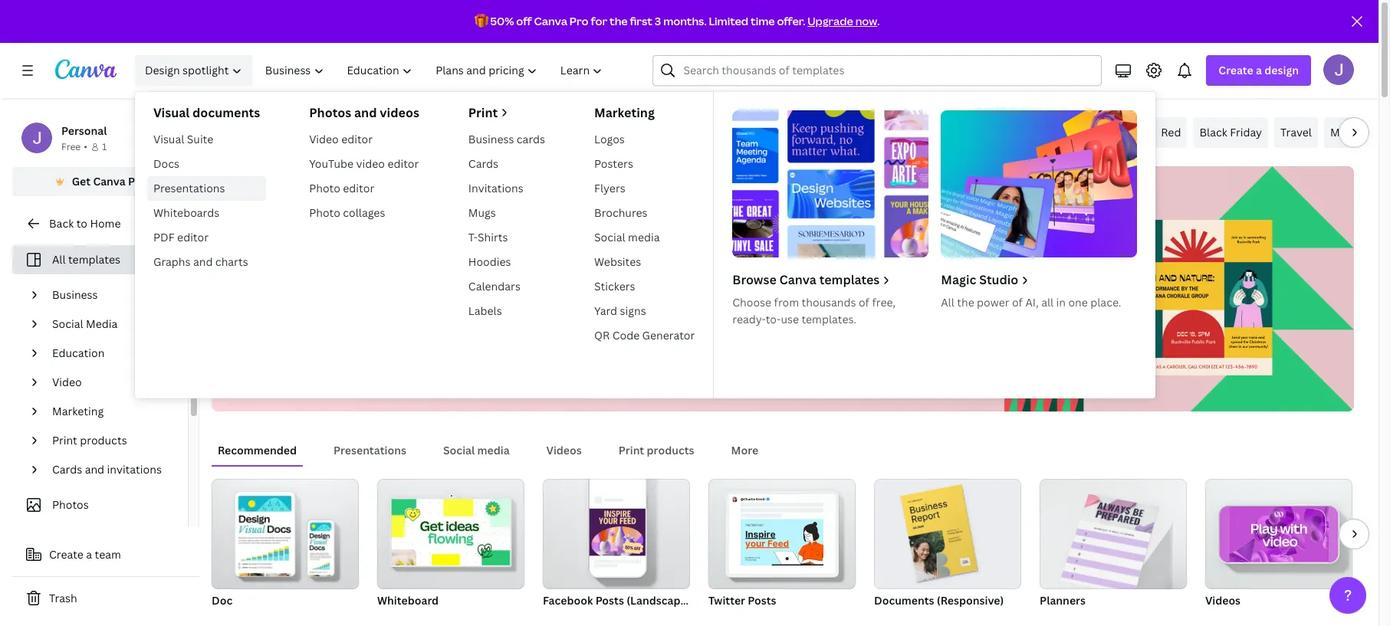 Task type: vqa. For each thing, say whether or not it's contained in the screenshot.
the topmost and
yes



Task type: locate. For each thing, give the bounding box(es) containing it.
cards up invitations
[[468, 156, 499, 171]]

cards inside "link"
[[52, 462, 82, 477]]

and inside "link"
[[85, 462, 104, 477]]

1 horizontal spatial the
[[610, 14, 628, 28]]

create left team
[[49, 548, 84, 562]]

1 horizontal spatial products
[[647, 443, 695, 458]]

1 vertical spatial photo
[[309, 206, 340, 220]]

media for social media button
[[477, 443, 510, 458]]

canva inside design spotlight menu
[[780, 271, 817, 288]]

1 vertical spatial photos
[[52, 498, 89, 512]]

editor for video editor
[[341, 132, 373, 146]]

0 horizontal spatial create
[[49, 548, 84, 562]]

2 vertical spatial the
[[957, 295, 975, 310]]

editor down the "youtube video editor" link in the top of the page
[[343, 181, 374, 196]]

creative
[[313, 271, 361, 288]]

1 vertical spatial create
[[49, 548, 84, 562]]

1 horizontal spatial video
[[309, 132, 339, 146]]

marketing link
[[46, 397, 179, 426]]

social media link
[[46, 310, 179, 339]]

marketing down video link
[[52, 404, 104, 419]]

print!
[[466, 225, 533, 258]]

a for team
[[86, 548, 92, 562]]

school link
[[774, 117, 822, 148]]

black inside "black friday" link
[[1200, 125, 1228, 140]]

a left team
[[86, 548, 92, 562]]

presentations inside design spotlight menu
[[153, 181, 225, 196]]

pink
[[740, 125, 762, 140]]

0 vertical spatial photo
[[309, 181, 340, 196]]

design
[[1265, 63, 1299, 77]]

media down brochures link
[[628, 230, 660, 245]]

photo for photo collages
[[309, 206, 340, 220]]

now
[[856, 14, 878, 28]]

0 vertical spatial canva
[[534, 14, 568, 28]]

browse canva templates
[[733, 271, 880, 288]]

1 horizontal spatial to
[[276, 271, 288, 288]]

0 horizontal spatial print products
[[52, 433, 127, 448]]

off up get
[[295, 225, 330, 258]]

0 horizontal spatial for
[[364, 271, 381, 288]]

0 horizontal spatial christmas
[[335, 225, 461, 258]]

business link right sale link
[[1035, 117, 1093, 148]]

1 horizontal spatial presentations
[[334, 443, 406, 458]]

food link
[[335, 117, 374, 148]]

and for photos
[[354, 104, 377, 121]]

0 vertical spatial and
[[354, 104, 377, 121]]

canva for get canva pro
[[93, 174, 126, 189]]

0 vertical spatial media
[[628, 230, 660, 245]]

of inside choose from thousands of free, ready-to-use templates.
[[859, 295, 870, 310]]

print right videos 'button'
[[619, 443, 644, 458]]

1 horizontal spatial print products
[[619, 443, 695, 458]]

1 horizontal spatial off
[[516, 14, 532, 28]]

editor down whiteboards at the left
[[177, 230, 209, 245]]

and down pdf editor link
[[193, 255, 213, 269]]

1 vertical spatial for
[[364, 271, 381, 288]]

1 horizontal spatial cards
[[468, 156, 499, 171]]

print up business cards
[[468, 104, 498, 121]]

1 vertical spatial all
[[941, 295, 955, 310]]

photo down photo editor
[[309, 206, 340, 220]]

1 vertical spatial video
[[52, 375, 82, 390]]

video inside design spotlight menu
[[309, 132, 339, 146]]

2 horizontal spatial the
[[957, 295, 975, 310]]

red link
[[1155, 117, 1188, 148]]

1 vertical spatial marketing
[[52, 404, 104, 419]]

1 photo from the top
[[309, 181, 340, 196]]

video down education
[[52, 375, 82, 390]]

editor up youtube video editor
[[341, 132, 373, 146]]

0 vertical spatial video
[[309, 132, 339, 146]]

print for print products link
[[52, 433, 77, 448]]

posts right "twitter"
[[748, 594, 777, 608]]

0 vertical spatial social media
[[594, 230, 660, 245]]

canva right "50%"
[[534, 14, 568, 28]]

whiteboard image
[[377, 479, 525, 590], [392, 500, 510, 566]]

photos and videos
[[309, 104, 419, 121]]

videos inside 'button'
[[547, 443, 582, 458]]

1 horizontal spatial of
[[1012, 295, 1023, 310]]

print up cards and invitations
[[52, 433, 77, 448]]

1 vertical spatial media
[[477, 443, 510, 458]]

canva inside button
[[93, 174, 126, 189]]

from
[[774, 295, 799, 310]]

0 horizontal spatial the
[[384, 271, 404, 288]]

photo collages
[[309, 206, 385, 220]]

1 posts from the left
[[596, 594, 624, 608]]

mugs link
[[462, 201, 551, 225]]

off
[[516, 14, 532, 28], [295, 225, 330, 258]]

ready to get creative for the holidays? let our christmas print collection inspire your next design.
[[236, 271, 708, 308]]

to
[[76, 216, 87, 231], [276, 271, 288, 288]]

2 black from the left
[[1200, 125, 1228, 140]]

business up social media
[[52, 288, 98, 302]]

websites link
[[588, 250, 701, 275]]

1 visual from the top
[[153, 104, 190, 121]]

0 vertical spatial for
[[591, 14, 608, 28]]

.
[[878, 14, 880, 28]]

our
[[488, 271, 508, 288]]

docs link
[[147, 152, 266, 176]]

get canva pro
[[72, 174, 146, 189]]

collection
[[606, 271, 665, 288]]

a
[[1256, 63, 1262, 77], [86, 548, 92, 562]]

flyers link
[[588, 176, 701, 201]]

you
[[868, 125, 887, 140]]

print inside button
[[619, 443, 644, 458]]

0 vertical spatial videos
[[547, 443, 582, 458]]

20% off christmas print! image
[[986, 166, 1354, 412]]

1 horizontal spatial christmas
[[511, 271, 571, 288]]

pdf editor
[[153, 230, 209, 245]]

0 horizontal spatial canva
[[93, 174, 126, 189]]

all down magic
[[941, 295, 955, 310]]

logos
[[594, 132, 625, 146]]

generator
[[642, 328, 695, 343]]

back to home link
[[12, 209, 199, 239]]

labels
[[468, 304, 502, 318]]

social for social media button
[[443, 443, 475, 458]]

to inside ready to get creative for the holidays? let our christmas print collection inspire your next design.
[[276, 271, 288, 288]]

2 of from the left
[[1012, 295, 1023, 310]]

posters
[[594, 156, 633, 171]]

0 vertical spatial pro
[[570, 14, 589, 28]]

0 horizontal spatial presentations
[[153, 181, 225, 196]]

video for video editor
[[309, 132, 339, 146]]

•
[[84, 140, 87, 153]]

photos for photos and videos
[[309, 104, 351, 121]]

2 vertical spatial social
[[443, 443, 475, 458]]

get
[[72, 174, 91, 189]]

1 vertical spatial off
[[295, 225, 330, 258]]

1 vertical spatial videos
[[1206, 594, 1241, 608]]

1 vertical spatial templates
[[820, 271, 880, 288]]

1 vertical spatial and
[[193, 255, 213, 269]]

pink link
[[734, 117, 768, 148]]

1 vertical spatial presentations
[[334, 443, 406, 458]]

media left videos 'button'
[[477, 443, 510, 458]]

offer.
[[777, 14, 806, 28]]

create a team button
[[12, 540, 199, 571]]

video
[[356, 156, 385, 171]]

1 vertical spatial a
[[86, 548, 92, 562]]

posts right facebook
[[596, 594, 624, 608]]

0 horizontal spatial social
[[52, 317, 83, 331]]

1 horizontal spatial marketing
[[594, 104, 655, 121]]

a inside button
[[86, 548, 92, 562]]

your
[[236, 291, 263, 308]]

business link up media
[[46, 281, 179, 310]]

1 vertical spatial visual
[[153, 132, 184, 146]]

0 vertical spatial marketing
[[594, 104, 655, 121]]

black left sale in the top right of the page
[[954, 125, 982, 140]]

0 horizontal spatial and
[[85, 462, 104, 477]]

all inside design spotlight menu
[[941, 295, 955, 310]]

social media
[[594, 230, 660, 245], [443, 443, 510, 458]]

1 horizontal spatial all
[[941, 295, 955, 310]]

1 of from the left
[[859, 295, 870, 310]]

0 horizontal spatial photos
[[52, 498, 89, 512]]

0 vertical spatial photos
[[309, 104, 351, 121]]

black left friday
[[1200, 125, 1228, 140]]

cards up photos link in the left bottom of the page
[[52, 462, 82, 477]]

print products inside button
[[619, 443, 695, 458]]

presentations
[[153, 181, 225, 196], [334, 443, 406, 458]]

cards for cards and invitations
[[52, 462, 82, 477]]

0 horizontal spatial posts
[[596, 594, 624, 608]]

history
[[1105, 125, 1143, 140]]

0 vertical spatial off
[[516, 14, 532, 28]]

and down print products link
[[85, 462, 104, 477]]

and up food
[[354, 104, 377, 121]]

free •
[[61, 140, 87, 153]]

twitter posts
[[709, 594, 777, 608]]

0 horizontal spatial templates
[[68, 252, 120, 267]]

1 horizontal spatial posts
[[748, 594, 777, 608]]

20%
[[236, 225, 290, 258]]

presentations for presentations button
[[334, 443, 406, 458]]

for right 'creative'
[[364, 271, 381, 288]]

social media inside design spotlight menu
[[594, 230, 660, 245]]

the inside design spotlight menu
[[957, 295, 975, 310]]

document (responsive) image
[[874, 479, 1022, 590], [901, 485, 978, 582]]

music link
[[899, 117, 942, 148]]

free,
[[872, 295, 896, 310]]

photos inside design spotlight menu
[[309, 104, 351, 121]]

design spotlight
[[145, 63, 229, 77]]

logos link
[[588, 127, 701, 152]]

video for video
[[52, 375, 82, 390]]

1
[[102, 140, 107, 153]]

whiteboard link
[[377, 479, 525, 611]]

canva right get
[[93, 174, 126, 189]]

video image
[[1206, 479, 1353, 590], [1230, 507, 1329, 563]]

media for social media link
[[628, 230, 660, 245]]

create left design
[[1219, 63, 1254, 77]]

products up cards and invitations
[[80, 433, 127, 448]]

print inside design spotlight menu
[[468, 104, 498, 121]]

design spotlight menu
[[135, 92, 1156, 399]]

create inside dropdown button
[[1219, 63, 1254, 77]]

1 vertical spatial christmas
[[511, 271, 571, 288]]

None search field
[[653, 55, 1102, 86]]

0 horizontal spatial to
[[76, 216, 87, 231]]

business right sale in the top right of the page
[[1041, 125, 1087, 140]]

facebook post (landscape) image
[[543, 479, 690, 590], [590, 509, 646, 556]]

christmas right the 'our'
[[511, 271, 571, 288]]

labels link
[[462, 299, 551, 324]]

inspire
[[668, 271, 708, 288]]

a for design
[[1256, 63, 1262, 77]]

0 vertical spatial visual
[[153, 104, 190, 121]]

social media for social media link
[[594, 230, 660, 245]]

visual up docs
[[153, 132, 184, 146]]

create inside button
[[49, 548, 84, 562]]

to for home
[[76, 216, 87, 231]]

1 horizontal spatial a
[[1256, 63, 1262, 77]]

presentations for the presentations link
[[153, 181, 225, 196]]

2 posts from the left
[[748, 594, 777, 608]]

documents
[[874, 594, 935, 608]]

1 horizontal spatial business
[[468, 132, 514, 146]]

thousands
[[802, 295, 856, 310]]

brochures
[[594, 206, 648, 220]]

visual for visual suite
[[153, 132, 184, 146]]

videos
[[380, 104, 419, 121]]

of left ai,
[[1012, 295, 1023, 310]]

the
[[610, 14, 628, 28], [384, 271, 404, 288], [957, 295, 975, 310]]

ready-
[[733, 312, 766, 327]]

2 visual from the top
[[153, 132, 184, 146]]

photo down youtube
[[309, 181, 340, 196]]

0 horizontal spatial videos
[[547, 443, 582, 458]]

the left first
[[610, 14, 628, 28]]

to right back
[[76, 216, 87, 231]]

christmas down 'collages'
[[335, 225, 461, 258]]

1 vertical spatial cards
[[52, 462, 82, 477]]

1 horizontal spatial business link
[[1035, 117, 1093, 148]]

1 horizontal spatial media
[[628, 230, 660, 245]]

0 horizontal spatial media
[[477, 443, 510, 458]]

social for social media link
[[594, 230, 626, 245]]

0 horizontal spatial video
[[52, 375, 82, 390]]

to left get
[[276, 271, 288, 288]]

videos link
[[1206, 479, 1353, 611]]

black inside black link
[[954, 125, 982, 140]]

1 horizontal spatial social
[[443, 443, 475, 458]]

1 vertical spatial social
[[52, 317, 83, 331]]

1 vertical spatial pro
[[128, 174, 146, 189]]

1 horizontal spatial videos
[[1206, 594, 1241, 608]]

2 photo from the top
[[309, 206, 340, 220]]

0 vertical spatial to
[[76, 216, 87, 231]]

photos for photos
[[52, 498, 89, 512]]

business up cards link
[[468, 132, 514, 146]]

1 vertical spatial the
[[384, 271, 404, 288]]

green link
[[684, 117, 728, 148]]

for left first
[[591, 14, 608, 28]]

0 vertical spatial social
[[594, 230, 626, 245]]

of for browse canva templates
[[859, 295, 870, 310]]

black for black
[[954, 125, 982, 140]]

place.
[[1091, 295, 1122, 310]]

photos up video editor
[[309, 104, 351, 121]]

photos down cards and invitations
[[52, 498, 89, 512]]

0 vertical spatial all
[[52, 252, 66, 267]]

marketing up logos
[[594, 104, 655, 121]]

2 horizontal spatial print
[[619, 443, 644, 458]]

video link
[[46, 368, 179, 397]]

videos
[[547, 443, 582, 458], [1206, 594, 1241, 608]]

2 horizontal spatial social
[[594, 230, 626, 245]]

media inside design spotlight menu
[[628, 230, 660, 245]]

templates up thousands
[[820, 271, 880, 288]]

0 vertical spatial templates
[[68, 252, 120, 267]]

all down back
[[52, 252, 66, 267]]

social media inside button
[[443, 443, 510, 458]]

0 vertical spatial the
[[610, 14, 628, 28]]

0 vertical spatial create
[[1219, 63, 1254, 77]]

media inside button
[[477, 443, 510, 458]]

planner image
[[1040, 479, 1187, 590], [1060, 494, 1159, 596]]

0 vertical spatial a
[[1256, 63, 1262, 77]]

0 horizontal spatial cards
[[52, 462, 82, 477]]

50%
[[490, 14, 514, 28]]

1 black from the left
[[954, 125, 982, 140]]

social inside button
[[443, 443, 475, 458]]

of left free,
[[859, 295, 870, 310]]

templates down the back to home
[[68, 252, 120, 267]]

the down magic
[[957, 295, 975, 310]]

off right "50%"
[[516, 14, 532, 28]]

documents (responsive)
[[874, 594, 1004, 608]]

0 vertical spatial presentations
[[153, 181, 225, 196]]

the down the 20% off christmas print!
[[384, 271, 404, 288]]

1 horizontal spatial canva
[[534, 14, 568, 28]]

cards inside design spotlight menu
[[468, 156, 499, 171]]

design spotlight button
[[135, 55, 253, 86]]

0 horizontal spatial a
[[86, 548, 92, 562]]

0 horizontal spatial all
[[52, 252, 66, 267]]

20% off christmas print!
[[236, 225, 533, 258]]

social
[[594, 230, 626, 245], [52, 317, 83, 331], [443, 443, 475, 458]]

canva up 'from' on the top right
[[780, 271, 817, 288]]

products inside button
[[647, 443, 695, 458]]

social inside design spotlight menu
[[594, 230, 626, 245]]

visual up visual suite at left
[[153, 104, 190, 121]]

0 horizontal spatial social media
[[443, 443, 510, 458]]

twitter post image
[[709, 479, 856, 590], [741, 520, 824, 566]]

products left more
[[647, 443, 695, 458]]

1 horizontal spatial pro
[[570, 14, 589, 28]]

recommended
[[218, 443, 297, 458]]

presentations inside button
[[334, 443, 406, 458]]

videos button
[[540, 436, 588, 466]]

2 horizontal spatial canva
[[780, 271, 817, 288]]

trash link
[[12, 584, 199, 614]]

social media for social media button
[[443, 443, 510, 458]]

food
[[341, 125, 367, 140]]

video editor
[[309, 132, 373, 146]]

a inside dropdown button
[[1256, 63, 1262, 77]]

1 horizontal spatial photos
[[309, 104, 351, 121]]

print products for "print products" button
[[619, 443, 695, 458]]

0 horizontal spatial print
[[52, 433, 77, 448]]

1 horizontal spatial and
[[193, 255, 213, 269]]

video up youtube
[[309, 132, 339, 146]]

0 horizontal spatial products
[[80, 433, 127, 448]]

2 vertical spatial and
[[85, 462, 104, 477]]

doc image
[[212, 479, 359, 590], [212, 479, 359, 590]]

thank
[[835, 125, 866, 140]]

browse
[[733, 271, 777, 288]]

posts for twitter
[[748, 594, 777, 608]]

facebook
[[543, 594, 593, 608]]

0 horizontal spatial marketing
[[52, 404, 104, 419]]

a left design
[[1256, 63, 1262, 77]]

whiteboard
[[377, 594, 439, 608]]

jacob simon image
[[1324, 54, 1354, 85]]



Task type: describe. For each thing, give the bounding box(es) containing it.
of for magic studio
[[1012, 295, 1023, 310]]

all templates
[[52, 252, 120, 267]]

templates.
[[802, 312, 857, 327]]

get canva pro button
[[12, 167, 199, 196]]

create a design
[[1219, 63, 1299, 77]]

visual suite
[[153, 132, 213, 146]]

stickers link
[[588, 275, 701, 299]]

visual documents
[[153, 104, 260, 121]]

red
[[1161, 125, 1181, 140]]

doc link
[[212, 479, 359, 611]]

photo for photo editor
[[309, 181, 340, 196]]

2 horizontal spatial business
[[1041, 125, 1087, 140]]

planners link
[[1040, 479, 1187, 611]]

calendars
[[468, 279, 521, 294]]

get
[[291, 271, 310, 288]]

cards for cards
[[468, 156, 499, 171]]

create a team
[[49, 548, 121, 562]]

charts
[[215, 255, 248, 269]]

visual for visual documents
[[153, 104, 190, 121]]

pdf editor link
[[147, 225, 266, 250]]

all the power of ai, all in one place.
[[941, 295, 1122, 310]]

invitations link
[[462, 176, 551, 201]]

personal
[[61, 123, 107, 138]]

canva for browse canva templates
[[780, 271, 817, 288]]

print for "print products" button
[[619, 443, 644, 458]]

print products for print products link
[[52, 433, 127, 448]]

social media button
[[437, 436, 516, 466]]

photo collages link
[[303, 201, 426, 225]]

next
[[266, 291, 292, 308]]

(landscape)
[[627, 594, 691, 608]]

spotlight
[[183, 63, 229, 77]]

for inside ready to get creative for the holidays? let our christmas print collection inspire your next design.
[[364, 271, 381, 288]]

let
[[466, 271, 485, 288]]

power
[[977, 295, 1010, 310]]

all for all templates
[[52, 252, 66, 267]]

travel link
[[1275, 117, 1318, 148]]

0 horizontal spatial business
[[52, 288, 98, 302]]

marketing inside design spotlight menu
[[594, 104, 655, 121]]

upgrade now button
[[808, 14, 878, 28]]

brochures link
[[588, 201, 701, 225]]

templates inside design spotlight menu
[[820, 271, 880, 288]]

team
[[95, 548, 121, 562]]

to for get
[[276, 271, 288, 288]]

twitter posts link
[[709, 479, 856, 611]]

shirts
[[478, 230, 508, 245]]

all for all the power of ai, all in one place.
[[941, 295, 955, 310]]

education
[[52, 346, 105, 360]]

hoodies
[[468, 255, 511, 269]]

0 horizontal spatial business link
[[46, 281, 179, 310]]

yard signs link
[[588, 299, 701, 324]]

hoodies link
[[462, 250, 551, 275]]

social for social media link
[[52, 317, 83, 331]]

🎁 50% off canva pro for the first 3 months. limited time offer. upgrade now .
[[474, 14, 880, 28]]

thank you
[[835, 125, 887, 140]]

collage link
[[565, 117, 615, 148]]

video editor link
[[303, 127, 426, 152]]

top level navigation element
[[132, 55, 1156, 399]]

and for graphs
[[193, 255, 213, 269]]

presentations link
[[147, 176, 266, 201]]

travel
[[1281, 125, 1312, 140]]

document (responsive) image inside documents (responsive) link
[[901, 485, 978, 582]]

editor right video
[[388, 156, 419, 171]]

youtube video editor
[[309, 156, 419, 171]]

documents
[[192, 104, 260, 121]]

posts for facebook
[[596, 594, 624, 608]]

in
[[1057, 295, 1066, 310]]

visual suite link
[[147, 127, 266, 152]]

the inside ready to get creative for the holidays? let our christmas print collection inspire your next design.
[[384, 271, 404, 288]]

graphs and charts
[[153, 255, 248, 269]]

create a design button
[[1207, 55, 1311, 86]]

doc
[[212, 594, 233, 608]]

media
[[86, 317, 118, 331]]

business inside design spotlight menu
[[468, 132, 514, 146]]

menu
[[1331, 125, 1360, 140]]

facebook posts (landscape) link
[[543, 479, 691, 611]]

editor for photo editor
[[343, 181, 374, 196]]

products for print products link
[[80, 433, 127, 448]]

create for create a team
[[49, 548, 84, 562]]

3
[[655, 14, 661, 28]]

social media
[[52, 317, 118, 331]]

black friday
[[1200, 125, 1262, 140]]

free
[[61, 140, 81, 153]]

0 vertical spatial christmas
[[335, 225, 461, 258]]

websites
[[594, 255, 641, 269]]

upgrade
[[808, 14, 853, 28]]

editor for pdf editor
[[177, 230, 209, 245]]

0 vertical spatial business link
[[1035, 117, 1093, 148]]

cards link
[[462, 152, 551, 176]]

friday
[[1230, 125, 1262, 140]]

invitations
[[468, 181, 524, 196]]

qr code generator link
[[588, 324, 701, 348]]

1 horizontal spatial for
[[591, 14, 608, 28]]

🎁
[[474, 14, 488, 28]]

cards
[[517, 132, 545, 146]]

Search search field
[[684, 56, 1092, 85]]

whiteboard image inside 'link'
[[392, 500, 510, 566]]

pro inside button
[[128, 174, 146, 189]]

trash
[[49, 591, 77, 606]]

create for create a design
[[1219, 63, 1254, 77]]

music
[[906, 125, 936, 140]]

magic
[[941, 271, 977, 288]]

and for cards
[[85, 462, 104, 477]]

0 horizontal spatial off
[[295, 225, 330, 258]]

green
[[691, 125, 722, 140]]

cards and invitations
[[52, 462, 162, 477]]

thank you link
[[828, 117, 893, 148]]

black for black friday
[[1200, 125, 1228, 140]]

(responsive)
[[937, 594, 1004, 608]]

business cards
[[468, 132, 545, 146]]

to-
[[766, 312, 781, 327]]

products for "print products" button
[[647, 443, 695, 458]]

christmas inside ready to get creative for the holidays? let our christmas print collection inspire your next design.
[[511, 271, 571, 288]]

qr code generator
[[594, 328, 695, 343]]

suite
[[187, 132, 213, 146]]

facebook posts (landscape)
[[543, 594, 691, 608]]

youtube
[[309, 156, 354, 171]]

business cards link
[[462, 127, 551, 152]]



